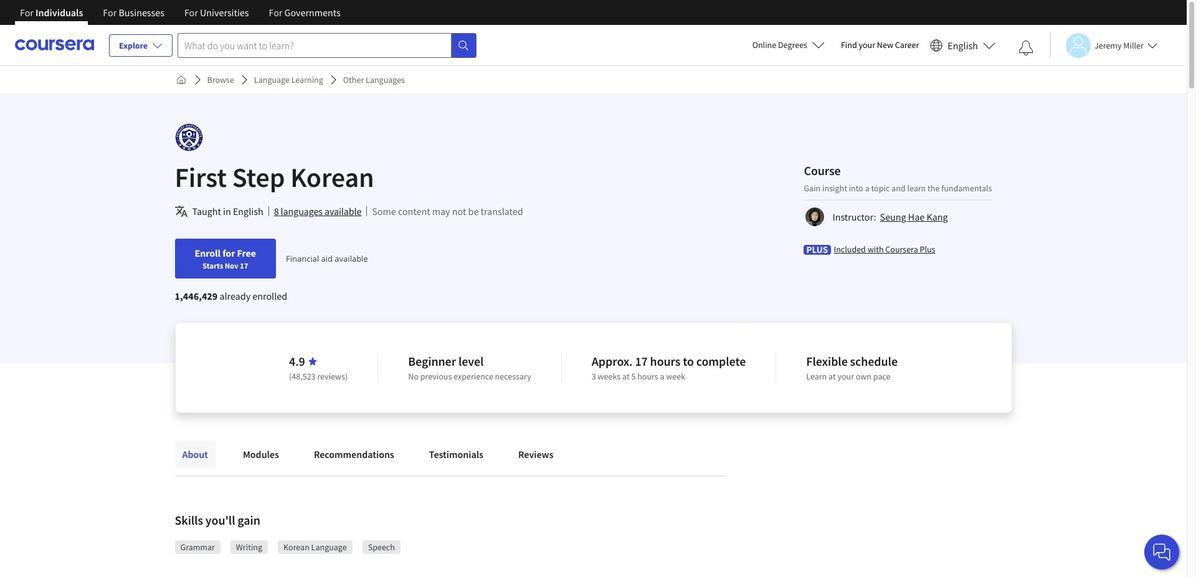 Task type: describe. For each thing, give the bounding box(es) containing it.
approx. 17 hours to complete 3 weeks at 5 hours a week
[[592, 353, 746, 382]]

english button
[[926, 25, 1001, 65]]

(48,523 reviews)
[[289, 371, 348, 382]]

browse link
[[202, 69, 239, 91]]

4.9
[[289, 353, 305, 369]]

gain
[[805, 182, 821, 194]]

recommendations
[[314, 448, 394, 461]]

What do you want to learn? text field
[[178, 33, 452, 58]]

chat with us image
[[1153, 542, 1173, 562]]

for for individuals
[[20, 6, 34, 19]]

17 inside enroll for free starts nov 17
[[240, 261, 248, 271]]

for for businesses
[[103, 6, 117, 19]]

individuals
[[36, 6, 83, 19]]

language learning link
[[249, 69, 328, 91]]

beginner level no previous experience necessary
[[409, 353, 532, 382]]

previous
[[421, 371, 452, 382]]

instructor: seung hae kang
[[833, 210, 949, 223]]

enroll
[[195, 247, 221, 259]]

about
[[182, 448, 208, 461]]

1 vertical spatial korean
[[284, 542, 310, 553]]

explore button
[[109, 34, 173, 57]]

available for financial aid available
[[335, 253, 368, 264]]

0 horizontal spatial language
[[254, 74, 290, 85]]

0 vertical spatial hours
[[651, 353, 681, 369]]

career
[[896, 39, 920, 50]]

17 inside approx. 17 hours to complete 3 weeks at 5 hours a week
[[636, 353, 648, 369]]

aid
[[321, 253, 333, 264]]

coursera image
[[15, 35, 94, 55]]

already
[[220, 290, 251, 302]]

hae
[[909, 210, 925, 223]]

with
[[868, 243, 884, 255]]

1 vertical spatial language
[[311, 542, 347, 553]]

available for 8 languages available
[[325, 205, 362, 218]]

into
[[850, 182, 864, 194]]

new
[[878, 39, 894, 50]]

governments
[[285, 6, 341, 19]]

taught
[[192, 205, 221, 218]]

topic
[[872, 182, 890, 194]]

in
[[223, 205, 231, 218]]

be
[[469, 205, 479, 218]]

seung hae kang link
[[881, 210, 949, 223]]

course
[[805, 162, 841, 178]]

pace
[[874, 371, 891, 382]]

at inside flexible schedule learn at your own pace
[[829, 371, 836, 382]]

at inside approx. 17 hours to complete 3 weeks at 5 hours a week
[[623, 371, 630, 382]]

languages
[[366, 74, 405, 85]]

reviews
[[519, 448, 554, 461]]

language learning
[[254, 74, 323, 85]]

kang
[[927, 210, 949, 223]]

included with coursera plus
[[834, 243, 936, 255]]

1,446,429
[[175, 290, 218, 302]]

a inside course gain insight into a topic and learn the fundamentals
[[866, 182, 870, 194]]

browse
[[207, 74, 234, 85]]

for governments
[[269, 6, 341, 19]]

level
[[459, 353, 484, 369]]

instructor:
[[833, 210, 877, 223]]

home image
[[176, 75, 186, 85]]

show notifications image
[[1019, 41, 1034, 55]]

0 horizontal spatial english
[[233, 205, 263, 218]]

may
[[433, 205, 450, 218]]

modules
[[243, 448, 279, 461]]

course gain insight into a topic and learn the fundamentals
[[805, 162, 993, 194]]

speech
[[368, 542, 395, 553]]

seung
[[881, 210, 907, 223]]

modules link
[[236, 441, 287, 468]]

free
[[237, 247, 256, 259]]

learning
[[292, 74, 323, 85]]

skills
[[175, 512, 203, 528]]

online degrees
[[753, 39, 808, 50]]

included
[[834, 243, 866, 255]]

other languages
[[343, 74, 405, 85]]

first
[[175, 160, 227, 195]]

reviews link
[[511, 441, 561, 468]]

jeremy miller button
[[1050, 33, 1158, 58]]

other
[[343, 74, 364, 85]]

testimonials link
[[422, 441, 491, 468]]

fundamentals
[[942, 182, 993, 194]]

flexible schedule learn at your own pace
[[807, 353, 898, 382]]

korean language
[[284, 542, 347, 553]]

online
[[753, 39, 777, 50]]

complete
[[697, 353, 746, 369]]

nov
[[225, 261, 239, 271]]

other languages link
[[338, 69, 410, 91]]

some
[[372, 205, 396, 218]]

8
[[274, 205, 279, 218]]

and
[[892, 182, 906, 194]]



Task type: vqa. For each thing, say whether or not it's contained in the screenshot.
2nd at from the left
yes



Task type: locate. For each thing, give the bounding box(es) containing it.
for universities
[[184, 6, 249, 19]]

1 horizontal spatial a
[[866, 182, 870, 194]]

0 vertical spatial 17
[[240, 261, 248, 271]]

17 right nov
[[240, 261, 248, 271]]

1 horizontal spatial 17
[[636, 353, 648, 369]]

find your new career link
[[835, 37, 926, 53]]

seung hae kang image
[[806, 207, 825, 226]]

language left speech
[[311, 542, 347, 553]]

3
[[592, 371, 596, 382]]

skills you'll gain
[[175, 512, 260, 528]]

you'll
[[206, 512, 235, 528]]

0 horizontal spatial your
[[838, 371, 855, 382]]

5
[[632, 371, 636, 382]]

your
[[859, 39, 876, 50], [838, 371, 855, 382]]

at left the 5
[[623, 371, 630, 382]]

gain
[[238, 512, 260, 528]]

no
[[409, 371, 419, 382]]

miller
[[1124, 40, 1145, 51]]

0 horizontal spatial 17
[[240, 261, 248, 271]]

1 horizontal spatial your
[[859, 39, 876, 50]]

necessary
[[495, 371, 532, 382]]

enrolled
[[253, 290, 287, 302]]

1 horizontal spatial english
[[948, 39, 979, 51]]

beginner
[[409, 353, 456, 369]]

your inside flexible schedule learn at your own pace
[[838, 371, 855, 382]]

english right career
[[948, 39, 979, 51]]

flexible
[[807, 353, 848, 369]]

0 vertical spatial available
[[325, 205, 362, 218]]

a
[[866, 182, 870, 194], [660, 371, 665, 382]]

for for universities
[[184, 6, 198, 19]]

writing
[[236, 542, 262, 553]]

for businesses
[[103, 6, 165, 19]]

1 vertical spatial 17
[[636, 353, 648, 369]]

degrees
[[779, 39, 808, 50]]

1 vertical spatial a
[[660, 371, 665, 382]]

0 vertical spatial a
[[866, 182, 870, 194]]

the
[[928, 182, 940, 194]]

1 horizontal spatial at
[[829, 371, 836, 382]]

4 for from the left
[[269, 6, 283, 19]]

your right the find
[[859, 39, 876, 50]]

0 vertical spatial your
[[859, 39, 876, 50]]

2 at from the left
[[829, 371, 836, 382]]

for left the universities
[[184, 6, 198, 19]]

yonsei university image
[[175, 123, 203, 151]]

8 languages available button
[[274, 204, 362, 219]]

17 up the 5
[[636, 353, 648, 369]]

0 vertical spatial language
[[254, 74, 290, 85]]

a right into
[[866, 182, 870, 194]]

hours up week
[[651, 353, 681, 369]]

0 vertical spatial korean
[[291, 160, 374, 195]]

approx.
[[592, 353, 633, 369]]

to
[[683, 353, 694, 369]]

some content may not be translated
[[372, 205, 523, 218]]

korean up 8 languages available
[[291, 160, 374, 195]]

not
[[452, 205, 467, 218]]

coursera plus image
[[805, 245, 832, 255]]

for left the governments
[[269, 6, 283, 19]]

for left 'individuals'
[[20, 6, 34, 19]]

financial aid available
[[286, 253, 368, 264]]

2 for from the left
[[103, 6, 117, 19]]

weeks
[[598, 371, 621, 382]]

own
[[856, 371, 872, 382]]

available
[[325, 205, 362, 218], [335, 253, 368, 264]]

financial
[[286, 253, 319, 264]]

at right "learn" at the bottom right
[[829, 371, 836, 382]]

for
[[223, 247, 235, 259]]

online degrees button
[[743, 31, 835, 59]]

1 vertical spatial available
[[335, 253, 368, 264]]

1,446,429 already enrolled
[[175, 290, 287, 302]]

language
[[254, 74, 290, 85], [311, 542, 347, 553]]

grammar
[[180, 542, 215, 553]]

for left businesses
[[103, 6, 117, 19]]

step
[[232, 160, 285, 195]]

taught in english
[[192, 205, 263, 218]]

banner navigation
[[10, 0, 351, 34]]

languages
[[281, 205, 323, 218]]

language left learning
[[254, 74, 290, 85]]

for
[[20, 6, 34, 19], [103, 6, 117, 19], [184, 6, 198, 19], [269, 6, 283, 19]]

content
[[398, 205, 431, 218]]

businesses
[[119, 6, 165, 19]]

1 horizontal spatial language
[[311, 542, 347, 553]]

for for governments
[[269, 6, 283, 19]]

3 for from the left
[[184, 6, 198, 19]]

available right aid
[[335, 253, 368, 264]]

financial aid available button
[[286, 253, 368, 264]]

included with coursera plus link
[[834, 243, 936, 255]]

1 vertical spatial hours
[[638, 371, 659, 382]]

first step korean
[[175, 160, 374, 195]]

8 languages available
[[274, 205, 362, 218]]

english inside button
[[948, 39, 979, 51]]

0 horizontal spatial a
[[660, 371, 665, 382]]

english
[[948, 39, 979, 51], [233, 205, 263, 218]]

a inside approx. 17 hours to complete 3 weeks at 5 hours a week
[[660, 371, 665, 382]]

about link
[[175, 441, 216, 468]]

1 vertical spatial your
[[838, 371, 855, 382]]

None search field
[[178, 33, 477, 58]]

universities
[[200, 6, 249, 19]]

plus
[[920, 243, 936, 255]]

available inside button
[[325, 205, 362, 218]]

english right in
[[233, 205, 263, 218]]

insight
[[823, 182, 848, 194]]

0 horizontal spatial at
[[623, 371, 630, 382]]

reviews)
[[318, 371, 348, 382]]

testimonials
[[429, 448, 484, 461]]

1 vertical spatial english
[[233, 205, 263, 218]]

for individuals
[[20, 6, 83, 19]]

a left week
[[660, 371, 665, 382]]

1 at from the left
[[623, 371, 630, 382]]

hours right the 5
[[638, 371, 659, 382]]

experience
[[454, 371, 494, 382]]

available left some at the left of the page
[[325, 205, 362, 218]]

1 for from the left
[[20, 6, 34, 19]]

0 vertical spatial english
[[948, 39, 979, 51]]

korean right writing
[[284, 542, 310, 553]]

jeremy miller
[[1095, 40, 1145, 51]]

enroll for free starts nov 17
[[195, 247, 256, 271]]

(48,523
[[289, 371, 316, 382]]

schedule
[[851, 353, 898, 369]]

learn
[[908, 182, 927, 194]]

your left "own"
[[838, 371, 855, 382]]

recommendations link
[[307, 441, 402, 468]]



